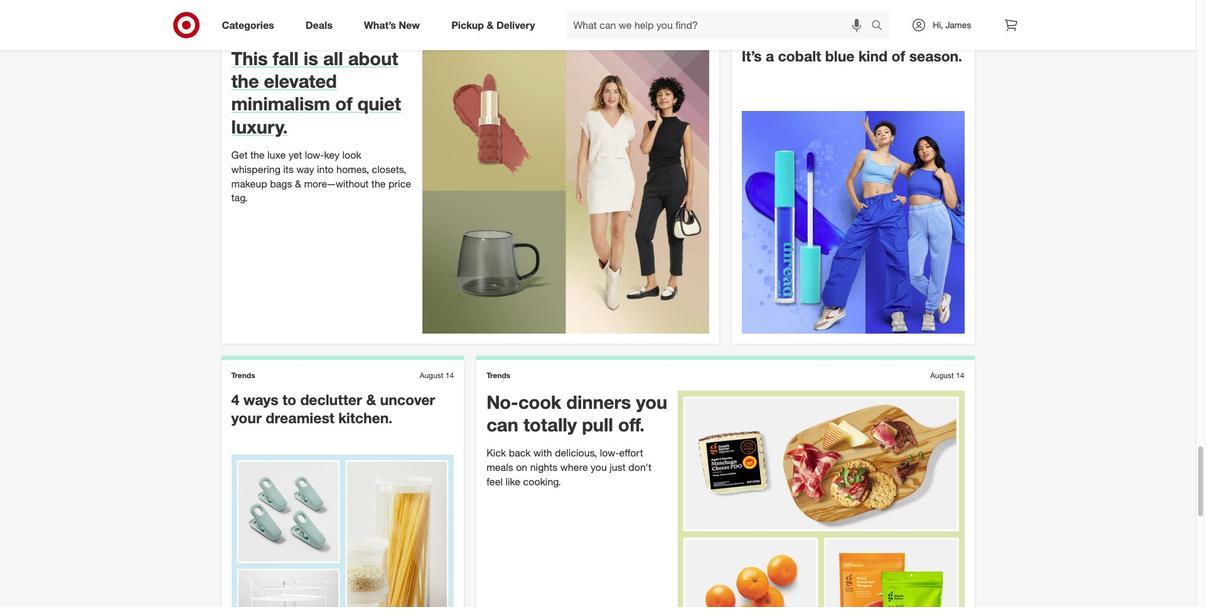 Task type: vqa. For each thing, say whether or not it's contained in the screenshot.
Add item
no



Task type: locate. For each thing, give the bounding box(es) containing it.
august for it's a cobalt blue kind of season. image
[[930, 27, 954, 36]]

back
[[509, 447, 531, 460]]

2 vertical spatial the
[[372, 177, 386, 190]]

deals link
[[295, 11, 348, 39]]

august 14 for the 4 ways to declutter & uncover your dreamiest kitchen. image at the bottom left of the page
[[420, 371, 454, 380]]

the down 'closets,'
[[372, 177, 386, 190]]

trends up 4
[[231, 371, 255, 380]]

1 14 from the left
[[446, 371, 454, 380]]

your
[[231, 409, 262, 427]]

& inside get the luxe yet low-key look whispering its way into homes, closets, makeup bags & more—without the price tag.
[[295, 177, 301, 190]]

pickup
[[451, 19, 484, 31]]

the
[[231, 70, 259, 92], [250, 149, 265, 161], [372, 177, 386, 190]]

you left just
[[591, 462, 607, 474]]

of right kind
[[892, 47, 905, 65]]

categories
[[222, 19, 274, 31]]

2 vertical spatial &
[[366, 391, 376, 409]]

& inside 4 ways to declutter & uncover your dreamiest kitchen.
[[366, 391, 376, 409]]

august for no-cook dinners you can totally pull off. image
[[930, 371, 954, 380]]

2 horizontal spatial &
[[487, 19, 494, 31]]

2 14 from the left
[[956, 371, 965, 380]]

it's a cobalt blue kind of season.
[[742, 47, 963, 65]]

18
[[956, 27, 965, 36]]

1 horizontal spatial of
[[892, 47, 905, 65]]

0 horizontal spatial 14
[[446, 371, 454, 380]]

delivery
[[497, 19, 535, 31]]

dinners
[[566, 391, 631, 414]]

1 vertical spatial &
[[295, 177, 301, 190]]

14
[[446, 371, 454, 380], [956, 371, 965, 380]]

trends up "no-"
[[487, 371, 511, 380]]

& right pickup
[[487, 19, 494, 31]]

& up kitchen.
[[366, 391, 376, 409]]

august
[[675, 27, 699, 36], [930, 27, 954, 36], [420, 371, 444, 380], [930, 371, 954, 380]]

1 vertical spatial low-
[[600, 447, 619, 460]]

&
[[487, 19, 494, 31], [295, 177, 301, 190], [366, 391, 376, 409]]

kitchen.
[[338, 409, 393, 427]]

dreamiest
[[266, 409, 334, 427]]

low-
[[305, 149, 324, 161], [600, 447, 619, 460]]

you
[[636, 391, 667, 414], [591, 462, 607, 474]]

14 for no-cook dinners you can totally pull off. image
[[956, 371, 965, 380]]

low- inside get the luxe yet low-key look whispering its way into homes, closets, makeup bags & more—without the price tag.
[[305, 149, 324, 161]]

luxury.
[[231, 115, 288, 138]]

0 horizontal spatial low-
[[305, 149, 324, 161]]

it's a cobalt blue kind of season. image
[[742, 111, 965, 334]]

trends for the 4 ways to declutter & uncover your dreamiest kitchen. image at the bottom left of the page
[[231, 371, 255, 380]]

meals
[[487, 462, 513, 474]]

james
[[946, 19, 972, 30]]

1 horizontal spatial you
[[636, 391, 667, 414]]

the down this
[[231, 70, 259, 92]]

fall
[[273, 47, 299, 70]]

the up the whispering
[[250, 149, 265, 161]]

1 august 14 from the left
[[420, 371, 454, 380]]

search
[[866, 20, 896, 32]]

pull
[[582, 414, 613, 436]]

1 horizontal spatial low-
[[600, 447, 619, 460]]

1 vertical spatial of
[[335, 93, 353, 115]]

a
[[766, 47, 774, 65]]

0 horizontal spatial you
[[591, 462, 607, 474]]

elevated
[[264, 70, 337, 92]]

of left quiet
[[335, 93, 353, 115]]

1 horizontal spatial &
[[366, 391, 376, 409]]

about
[[348, 47, 398, 70]]

you up off.
[[636, 391, 667, 414]]

new
[[399, 19, 420, 31]]

cook
[[518, 391, 561, 414]]

trends up this
[[231, 27, 255, 36]]

& down way
[[295, 177, 301, 190]]

effort
[[619, 447, 643, 460]]

pickup & delivery link
[[441, 11, 551, 39]]

0 vertical spatial &
[[487, 19, 494, 31]]

1 horizontal spatial 14
[[956, 371, 965, 380]]

luxe
[[267, 149, 286, 161]]

0 horizontal spatial of
[[335, 93, 353, 115]]

low- for minimalism
[[305, 149, 324, 161]]

trends up it's
[[742, 27, 766, 36]]

of
[[892, 47, 905, 65], [335, 93, 353, 115]]

trends
[[231, 27, 255, 36], [742, 27, 766, 36], [231, 371, 255, 380], [487, 371, 511, 380]]

closets,
[[372, 163, 406, 176]]

0 horizontal spatial &
[[295, 177, 301, 190]]

just
[[610, 462, 626, 474]]

tag.
[[231, 192, 248, 204]]

low- inside kick back with delicious, low-effort meals on nights where you just don't feel like cooking.
[[600, 447, 619, 460]]

0 horizontal spatial august 14
[[420, 371, 454, 380]]

2 august 14 from the left
[[930, 371, 965, 380]]

hi, james
[[933, 19, 972, 30]]

all
[[323, 47, 343, 70]]

trends for no-cook dinners you can totally pull off. image
[[487, 371, 511, 380]]

4 ways to declutter & uncover your dreamiest kitchen.
[[231, 391, 435, 427]]

no-
[[487, 391, 518, 414]]

low- up way
[[305, 149, 324, 161]]

0 vertical spatial low-
[[305, 149, 324, 161]]

on
[[516, 462, 527, 474]]

nights
[[530, 462, 558, 474]]

this
[[231, 47, 268, 70]]

categories link
[[211, 11, 290, 39]]

kick back with delicious, low-effort meals on nights where you just don't feel like cooking.
[[487, 447, 652, 488]]

yet
[[289, 149, 302, 161]]

What can we help you find? suggestions appear below search field
[[566, 11, 875, 39]]

4
[[231, 391, 239, 409]]

kick
[[487, 447, 506, 460]]

look
[[342, 149, 361, 161]]

25
[[701, 27, 709, 36]]

it's
[[742, 47, 762, 65]]

1 vertical spatial the
[[250, 149, 265, 161]]

low- up just
[[600, 447, 619, 460]]

no-cook dinners you can totally pull off. image
[[678, 391, 965, 608]]

0 vertical spatial you
[[636, 391, 667, 414]]

august 25
[[675, 27, 709, 36]]

august 14
[[420, 371, 454, 380], [930, 371, 965, 380]]

1 vertical spatial you
[[591, 462, 607, 474]]

1 horizontal spatial august 14
[[930, 371, 965, 380]]

you inside no-cook dinners you can totally pull off.
[[636, 391, 667, 414]]

bags
[[270, 177, 292, 190]]

0 vertical spatial the
[[231, 70, 259, 92]]

kind
[[859, 47, 888, 65]]



Task type: describe. For each thing, give the bounding box(es) containing it.
low- for off.
[[600, 447, 619, 460]]

august 18
[[930, 27, 965, 36]]

ways
[[243, 391, 278, 409]]

way
[[297, 163, 314, 176]]

don't
[[629, 462, 652, 474]]

quiet
[[358, 93, 401, 115]]

what's
[[364, 19, 396, 31]]

totally
[[524, 414, 577, 436]]

cooking.
[[523, 476, 561, 488]]

what's new link
[[353, 11, 436, 39]]

off.
[[618, 414, 645, 436]]

its
[[283, 163, 294, 176]]

homes,
[[336, 163, 369, 176]]

makeup
[[231, 177, 267, 190]]

minimalism
[[231, 93, 330, 115]]

this fall is all about the elevated minimalism of quiet luxury. image
[[423, 47, 709, 334]]

where
[[560, 462, 588, 474]]

cobalt
[[778, 47, 821, 65]]

the inside this fall is all about the elevated minimalism of quiet luxury.
[[231, 70, 259, 92]]

like
[[506, 476, 521, 488]]

this fall is all about the elevated minimalism of quiet luxury.
[[231, 47, 401, 138]]

get the luxe yet low-key look whispering its way into homes, closets, makeup bags & more—without the price tag.
[[231, 149, 411, 204]]

0 vertical spatial of
[[892, 47, 905, 65]]

declutter
[[300, 391, 362, 409]]

uncover
[[380, 391, 435, 409]]

you inside kick back with delicious, low-effort meals on nights where you just don't feel like cooking.
[[591, 462, 607, 474]]

of inside this fall is all about the elevated minimalism of quiet luxury.
[[335, 93, 353, 115]]

trends for it's a cobalt blue kind of season. image
[[742, 27, 766, 36]]

key
[[324, 149, 340, 161]]

august for the 4 ways to declutter & uncover your dreamiest kitchen. image at the bottom left of the page
[[420, 371, 444, 380]]

august for this fall is all about the elevated minimalism of quiet luxury. image
[[675, 27, 699, 36]]

is
[[304, 47, 318, 70]]

blue
[[825, 47, 855, 65]]

into
[[317, 163, 334, 176]]

search button
[[866, 11, 896, 41]]

with
[[534, 447, 552, 460]]

pickup & delivery
[[451, 19, 535, 31]]

4 ways to declutter & uncover your dreamiest kitchen. image
[[231, 455, 454, 608]]

whispering
[[231, 163, 281, 176]]

get
[[231, 149, 248, 161]]

more—without
[[304, 177, 369, 190]]

no-cook dinners you can totally pull off.
[[487, 391, 667, 436]]

hi,
[[933, 19, 943, 30]]

price
[[389, 177, 411, 190]]

trends for this fall is all about the elevated minimalism of quiet luxury. image
[[231, 27, 255, 36]]

august 14 for no-cook dinners you can totally pull off. image
[[930, 371, 965, 380]]

season.
[[909, 47, 963, 65]]

can
[[487, 414, 518, 436]]

delicious,
[[555, 447, 597, 460]]

what's new
[[364, 19, 420, 31]]

deals
[[306, 19, 333, 31]]

feel
[[487, 476, 503, 488]]

14 for the 4 ways to declutter & uncover your dreamiest kitchen. image at the bottom left of the page
[[446, 371, 454, 380]]

to
[[282, 391, 296, 409]]



